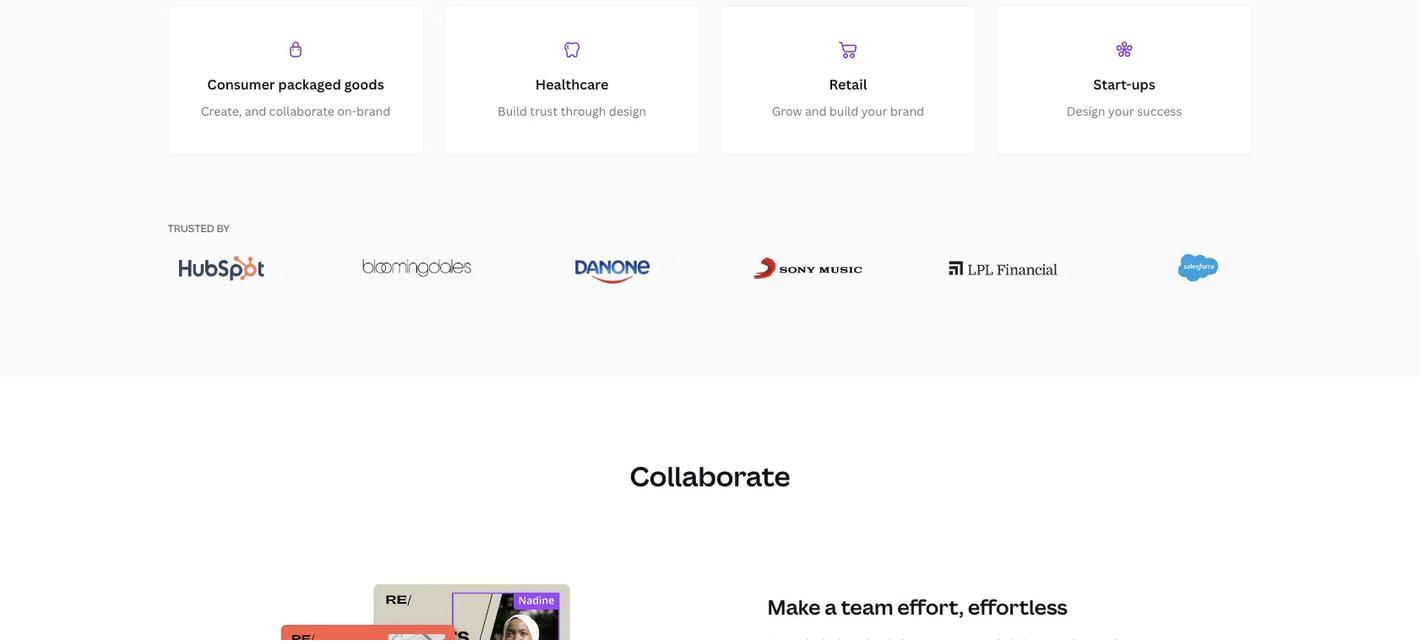 Task type: vqa. For each thing, say whether or not it's contained in the screenshot.
COLOR
no



Task type: locate. For each thing, give the bounding box(es) containing it.
and left build
[[805, 103, 827, 119]]

2 your from the left
[[1108, 103, 1135, 119]]

start-ups
[[1094, 75, 1156, 93]]

start-
[[1094, 75, 1132, 93]]

brand right build
[[890, 103, 924, 119]]

0 horizontal spatial your
[[861, 103, 888, 119]]

2 brand from the left
[[890, 103, 924, 119]]

1 brand from the left
[[357, 103, 391, 119]]

and for consumer packaged goods
[[245, 103, 266, 119]]

trusted
[[168, 221, 215, 235]]

trust
[[530, 103, 558, 119]]

create, and collaborate on-brand
[[201, 103, 391, 119]]

1 horizontal spatial and
[[805, 103, 827, 119]]

2 and from the left
[[805, 103, 827, 119]]

build trust through design
[[498, 103, 646, 119]]

on-
[[337, 103, 357, 119]]

and
[[245, 103, 266, 119], [805, 103, 827, 119]]

build
[[830, 103, 859, 119]]

1 horizontal spatial your
[[1108, 103, 1135, 119]]

grow and build your brand
[[772, 103, 924, 119]]

0 horizontal spatial and
[[245, 103, 266, 119]]

through
[[561, 103, 606, 119]]

your down start-ups
[[1108, 103, 1135, 119]]

effort,
[[898, 594, 964, 621]]

consumer packaged goods
[[207, 75, 384, 93]]

your right build
[[861, 103, 888, 119]]

make a team effort, effortless
[[768, 594, 1068, 621]]

packaged
[[278, 75, 341, 93]]

success
[[1137, 103, 1182, 119]]

build
[[498, 103, 527, 119]]

1 horizontal spatial brand
[[890, 103, 924, 119]]

1 and from the left
[[245, 103, 266, 119]]

brand down goods
[[357, 103, 391, 119]]

trusted by
[[168, 221, 230, 235]]

design
[[1067, 103, 1106, 119]]

salesforce image
[[1178, 254, 1219, 283]]

and down consumer
[[245, 103, 266, 119]]

and for retail
[[805, 103, 827, 119]]

brand
[[357, 103, 391, 119], [890, 103, 924, 119]]

collaborate
[[269, 103, 335, 119]]

healthcare
[[535, 75, 609, 93]]

bloomingdale's image
[[363, 260, 471, 277]]

your
[[861, 103, 888, 119], [1108, 103, 1135, 119]]

0 horizontal spatial brand
[[357, 103, 391, 119]]

sony music image
[[754, 257, 862, 279]]



Task type: describe. For each thing, give the bounding box(es) containing it.
by
[[217, 221, 230, 235]]

a
[[825, 594, 837, 621]]

brand for retail
[[890, 103, 924, 119]]

consumer
[[207, 75, 275, 93]]

grow
[[772, 103, 802, 119]]

danone image
[[575, 253, 650, 284]]

collaborate
[[630, 458, 790, 494]]

ups
[[1132, 75, 1156, 93]]

brand for consumer packaged goods
[[357, 103, 391, 119]]

retail
[[829, 75, 867, 93]]

team
[[841, 594, 893, 621]]

effortless
[[968, 594, 1068, 621]]

hubspot image
[[179, 256, 264, 280]]

design
[[609, 103, 646, 119]]

lpl financial image
[[949, 261, 1057, 275]]

1 your from the left
[[861, 103, 888, 119]]

make
[[768, 594, 821, 621]]

goods
[[344, 75, 384, 93]]

create,
[[201, 103, 242, 119]]

design your success
[[1067, 103, 1182, 119]]



